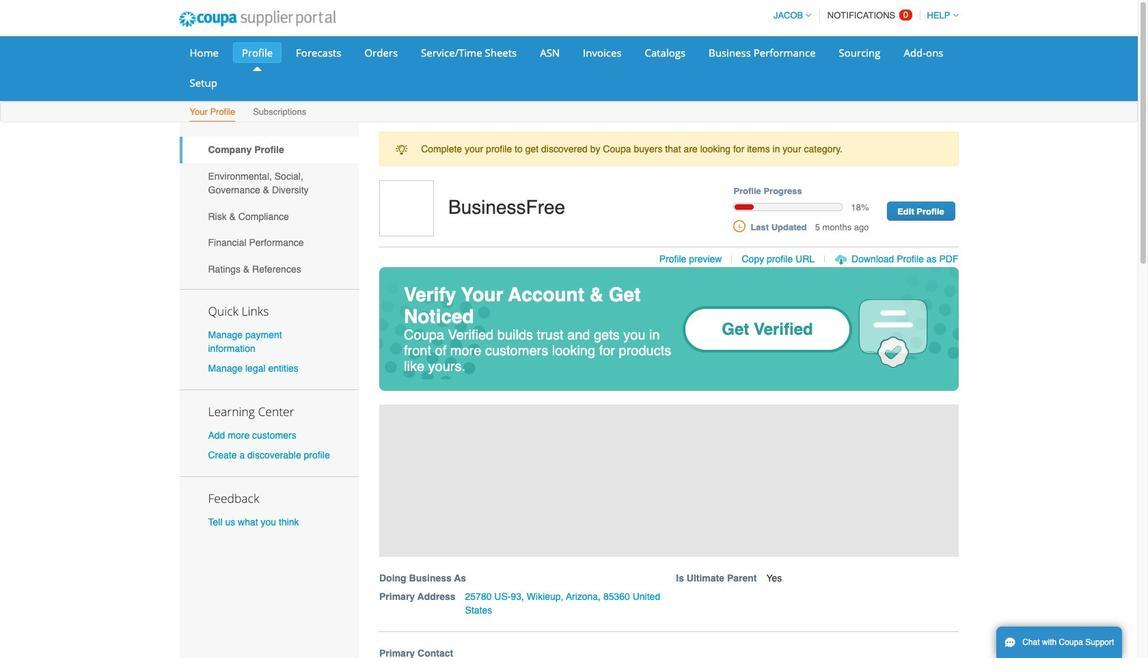 Task type: vqa. For each thing, say whether or not it's contained in the screenshot.
Giulia Masi image at top
no



Task type: locate. For each thing, give the bounding box(es) containing it.
alert
[[379, 132, 958, 166]]

banner
[[374, 181, 973, 632]]

navigation
[[767, 2, 958, 29]]



Task type: describe. For each thing, give the bounding box(es) containing it.
coupa supplier portal image
[[169, 2, 345, 36]]

businessfree image
[[379, 181, 434, 237]]

background image
[[379, 404, 958, 557]]



